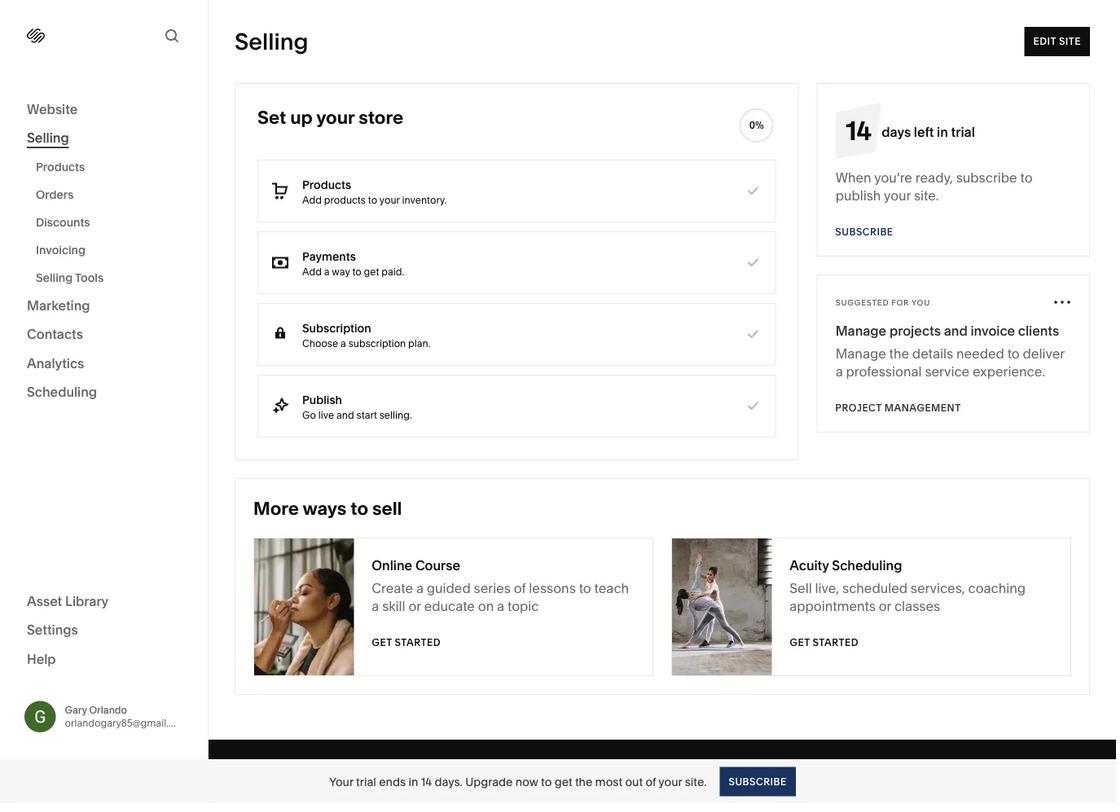 Task type: vqa. For each thing, say whether or not it's contained in the screenshot.
bottom THE SUBSCRIBE button
yes



Task type: locate. For each thing, give the bounding box(es) containing it.
products for products
[[36, 160, 85, 174]]

professional
[[846, 363, 922, 379]]

manage up professional
[[836, 346, 886, 361]]

a up project
[[836, 363, 843, 379]]

or
[[409, 598, 421, 614], [879, 598, 892, 614]]

and
[[944, 323, 968, 339], [337, 409, 354, 421]]

scheduling
[[27, 384, 97, 400], [832, 557, 902, 573]]

14 left days
[[846, 114, 872, 146]]

your right out
[[659, 775, 682, 789]]

get started down appointments
[[790, 637, 859, 649]]

started down 'skill'
[[395, 637, 441, 649]]

payments
[[302, 249, 356, 263]]

1 vertical spatial selling
[[27, 130, 69, 146]]

0 vertical spatial manage
[[836, 323, 887, 339]]

1 vertical spatial and
[[337, 409, 354, 421]]

get down appointments
[[790, 637, 810, 649]]

1 horizontal spatial get started button
[[790, 628, 859, 658]]

the up professional
[[890, 346, 910, 361]]

0 vertical spatial scheduling
[[27, 384, 97, 400]]

of up the topic
[[514, 580, 526, 596]]

1 horizontal spatial scheduling
[[832, 557, 902, 573]]

2 add from the top
[[302, 266, 322, 277]]

of right out
[[646, 775, 656, 789]]

project management button
[[836, 394, 962, 423]]

1 horizontal spatial get
[[790, 637, 810, 649]]

0 horizontal spatial subscribe
[[729, 776, 787, 788]]

publish go live and start selling.
[[302, 393, 412, 421]]

1 started from the left
[[395, 637, 441, 649]]

details
[[913, 346, 954, 361]]

trial right your
[[356, 775, 376, 789]]

1 horizontal spatial site.
[[914, 187, 939, 203]]

1 horizontal spatial subscribe
[[836, 226, 894, 238]]

more
[[253, 498, 299, 520]]

when you're ready, subscribe to publish your site.
[[836, 170, 1033, 203]]

or inside acuity scheduling sell live, scheduled services, coaching appointments or classes
[[879, 598, 892, 614]]

contacts
[[27, 326, 83, 342]]

in
[[937, 124, 948, 140], [409, 775, 418, 789]]

a left way
[[324, 266, 330, 277]]

1 vertical spatial products
[[302, 178, 351, 192]]

ready,
[[916, 170, 953, 185]]

inventory.
[[402, 194, 447, 206]]

0 vertical spatial add
[[302, 194, 322, 206]]

14
[[846, 114, 872, 146], [421, 775, 432, 789]]

your inside products add products to your inventory.
[[380, 194, 400, 206]]

selling tools link
[[36, 264, 190, 292]]

2 vertical spatial selling
[[36, 271, 73, 285]]

to right subscribe
[[1021, 170, 1033, 185]]

0 horizontal spatial trial
[[356, 775, 376, 789]]

to left teach
[[579, 580, 591, 596]]

service
[[925, 363, 970, 379]]

1 horizontal spatial products
[[302, 178, 351, 192]]

1 vertical spatial manage
[[836, 346, 886, 361]]

0 horizontal spatial of
[[514, 580, 526, 596]]

0 horizontal spatial site.
[[685, 775, 707, 789]]

selling up set
[[235, 28, 308, 55]]

edit
[[1034, 35, 1057, 47]]

0 vertical spatial site.
[[914, 187, 939, 203]]

experience.
[[973, 363, 1046, 379]]

14 left days.
[[421, 775, 432, 789]]

a
[[324, 266, 330, 277], [341, 337, 346, 349], [836, 363, 843, 379], [416, 580, 424, 596], [372, 598, 379, 614], [497, 598, 505, 614]]

appointments
[[790, 598, 876, 614]]

scheduling down analytics
[[27, 384, 97, 400]]

add for products
[[302, 194, 322, 206]]

0 vertical spatial products
[[36, 160, 85, 174]]

the left most
[[575, 775, 593, 789]]

to inside products add products to your inventory.
[[368, 194, 377, 206]]

a inside "manage projects and invoice clients manage the details needed to deliver a professional service experience."
[[836, 363, 843, 379]]

get for sell live, scheduled services, coaching appointments or classes
[[790, 637, 810, 649]]

2 started from the left
[[813, 637, 859, 649]]

topic
[[508, 598, 539, 614]]

to inside online course create a guided series of lessons to teach a skill or educate on a topic
[[579, 580, 591, 596]]

1 horizontal spatial get started
[[790, 637, 859, 649]]

1 horizontal spatial of
[[646, 775, 656, 789]]

asset library
[[27, 593, 109, 609]]

asset library link
[[27, 592, 181, 612]]

and up the 'details'
[[944, 323, 968, 339]]

project
[[836, 402, 882, 414]]

you
[[912, 298, 931, 308]]

1 vertical spatial site.
[[685, 775, 707, 789]]

1 vertical spatial subscribe button
[[720, 767, 796, 797]]

selling link
[[27, 129, 181, 148]]

online
[[372, 557, 412, 573]]

1 vertical spatial 14
[[421, 775, 432, 789]]

management
[[885, 402, 962, 414]]

1 horizontal spatial or
[[879, 598, 892, 614]]

skill
[[382, 598, 406, 614]]

0 horizontal spatial products
[[36, 160, 85, 174]]

your left inventory.
[[380, 194, 400, 206]]

your down you're
[[884, 187, 911, 203]]

add left products
[[302, 194, 322, 206]]

marketing
[[27, 297, 90, 313]]

0 vertical spatial and
[[944, 323, 968, 339]]

to up "experience."
[[1008, 346, 1020, 361]]

for
[[892, 298, 910, 308]]

site. right out
[[685, 775, 707, 789]]

add down payments
[[302, 266, 322, 277]]

set up your store
[[258, 106, 403, 128]]

series
[[474, 580, 511, 596]]

1 horizontal spatial trial
[[952, 124, 975, 140]]

settings
[[27, 622, 78, 638]]

0 vertical spatial trial
[[952, 124, 975, 140]]

2 get from the left
[[790, 637, 810, 649]]

0 vertical spatial subscribe button
[[836, 218, 894, 247]]

paid.
[[382, 266, 404, 277]]

0 horizontal spatial or
[[409, 598, 421, 614]]

in right the left on the right top of page
[[937, 124, 948, 140]]

0 horizontal spatial get
[[372, 637, 392, 649]]

or right 'skill'
[[409, 598, 421, 614]]

selling.
[[380, 409, 412, 421]]

0 vertical spatial the
[[890, 346, 910, 361]]

trial
[[952, 124, 975, 140], [356, 775, 376, 789]]

1 vertical spatial scheduling
[[832, 557, 902, 573]]

0 vertical spatial subscribe
[[836, 226, 894, 238]]

in right ends
[[409, 775, 418, 789]]

to right now
[[541, 775, 552, 789]]

add inside payments add a way to get paid.
[[302, 266, 322, 277]]

0 horizontal spatial subscribe button
[[720, 767, 796, 797]]

1 or from the left
[[409, 598, 421, 614]]

orlando
[[89, 704, 127, 716]]

get left paid.
[[364, 266, 379, 277]]

now
[[516, 775, 538, 789]]

set
[[258, 106, 286, 128]]

your
[[316, 106, 355, 128], [884, 187, 911, 203], [380, 194, 400, 206], [659, 775, 682, 789]]

0 horizontal spatial and
[[337, 409, 354, 421]]

selling
[[235, 28, 308, 55], [27, 130, 69, 146], [36, 271, 73, 285]]

0 horizontal spatial 14
[[421, 775, 432, 789]]

0 vertical spatial 14
[[846, 114, 872, 146]]

2 get started from the left
[[790, 637, 859, 649]]

0 horizontal spatial get started button
[[372, 628, 441, 658]]

selling up marketing
[[36, 271, 73, 285]]

1 add from the top
[[302, 194, 322, 206]]

site. down ready,
[[914, 187, 939, 203]]

add inside products add products to your inventory.
[[302, 194, 322, 206]]

products
[[36, 160, 85, 174], [302, 178, 351, 192]]

2 or from the left
[[879, 598, 892, 614]]

get down 'skill'
[[372, 637, 392, 649]]

subscription
[[302, 321, 371, 335]]

0%
[[749, 119, 764, 131]]

go
[[302, 409, 316, 421]]

1 horizontal spatial the
[[890, 346, 910, 361]]

selling down website
[[27, 130, 69, 146]]

help link
[[27, 650, 56, 668]]

1 get started from the left
[[372, 637, 441, 649]]

a down subscription
[[341, 337, 346, 349]]

0 horizontal spatial started
[[395, 637, 441, 649]]

1 vertical spatial subscribe
[[729, 776, 787, 788]]

discounts link
[[36, 209, 190, 236]]

classes
[[895, 598, 941, 614]]

1 horizontal spatial and
[[944, 323, 968, 339]]

get started button down appointments
[[790, 628, 859, 658]]

get started button
[[372, 628, 441, 658], [790, 628, 859, 658]]

0 horizontal spatial get
[[364, 266, 379, 277]]

1 horizontal spatial started
[[813, 637, 859, 649]]

products inside products add products to your inventory.
[[302, 178, 351, 192]]

products link
[[36, 153, 190, 181]]

products up orders
[[36, 160, 85, 174]]

to right products
[[368, 194, 377, 206]]

days left in trial
[[882, 124, 975, 140]]

1 vertical spatial trial
[[356, 775, 376, 789]]

trial right the left on the right top of page
[[952, 124, 975, 140]]

0 vertical spatial get
[[364, 266, 379, 277]]

or down scheduled
[[879, 598, 892, 614]]

to inside when you're ready, subscribe to publish your site.
[[1021, 170, 1033, 185]]

get right now
[[555, 775, 573, 789]]

website
[[27, 101, 78, 117]]

or inside online course create a guided series of lessons to teach a skill or educate on a topic
[[409, 598, 421, 614]]

1 horizontal spatial in
[[937, 124, 948, 140]]

scheduling up scheduled
[[832, 557, 902, 573]]

0 horizontal spatial in
[[409, 775, 418, 789]]

asset
[[27, 593, 62, 609]]

subscribe
[[836, 226, 894, 238], [729, 776, 787, 788]]

and right 'live' on the left of the page
[[337, 409, 354, 421]]

of
[[514, 580, 526, 596], [646, 775, 656, 789]]

1 horizontal spatial get
[[555, 775, 573, 789]]

get started button down 'skill'
[[372, 628, 441, 658]]

projects
[[890, 323, 941, 339]]

coaching
[[969, 580, 1026, 596]]

to right way
[[352, 266, 362, 277]]

get started down 'skill'
[[372, 637, 441, 649]]

clients
[[1019, 323, 1060, 339]]

manage
[[836, 323, 887, 339], [836, 346, 886, 361]]

1 get started button from the left
[[372, 628, 441, 658]]

1 vertical spatial add
[[302, 266, 322, 277]]

more ways to sell
[[253, 498, 402, 520]]

plan.
[[408, 337, 431, 349]]

1 vertical spatial in
[[409, 775, 418, 789]]

out
[[625, 775, 643, 789]]

started down appointments
[[813, 637, 859, 649]]

manage down suggested
[[836, 323, 887, 339]]

1 get from the left
[[372, 637, 392, 649]]

1 vertical spatial the
[[575, 775, 593, 789]]

acuity
[[790, 557, 829, 573]]

products up products
[[302, 178, 351, 192]]

0 vertical spatial of
[[514, 580, 526, 596]]

get started button for online course create a guided series of lessons to teach a skill or educate on a topic
[[372, 628, 441, 658]]

to
[[1021, 170, 1033, 185], [368, 194, 377, 206], [352, 266, 362, 277], [1008, 346, 1020, 361], [351, 498, 368, 520], [579, 580, 591, 596], [541, 775, 552, 789]]

0 horizontal spatial get started
[[372, 637, 441, 649]]

0 vertical spatial in
[[937, 124, 948, 140]]

2 get started button from the left
[[790, 628, 859, 658]]

deliver
[[1023, 346, 1065, 361]]

to inside payments add a way to get paid.
[[352, 266, 362, 277]]

selling inside 'link'
[[36, 271, 73, 285]]



Task type: describe. For each thing, give the bounding box(es) containing it.
live
[[318, 409, 334, 421]]

selling tools
[[36, 271, 104, 285]]

online course create a guided series of lessons to teach a skill or educate on a topic
[[372, 557, 629, 614]]

edit site button
[[1025, 27, 1090, 56]]

to left sell
[[351, 498, 368, 520]]

discounts
[[36, 216, 90, 229]]

settings link
[[27, 621, 181, 641]]

1 horizontal spatial subscribe button
[[836, 218, 894, 247]]

services,
[[911, 580, 965, 596]]

to inside "manage projects and invoice clients manage the details needed to deliver a professional service experience."
[[1008, 346, 1020, 361]]

a left 'skill'
[[372, 598, 379, 614]]

ways
[[303, 498, 347, 520]]

site. inside when you're ready, subscribe to publish your site.
[[914, 187, 939, 203]]

days
[[882, 124, 911, 140]]

subscription
[[349, 337, 406, 349]]

get for create a guided series of lessons to teach a skill or educate on a topic
[[372, 637, 392, 649]]

orlandogary85@gmail.com
[[65, 717, 189, 729]]

1 vertical spatial get
[[555, 775, 573, 789]]

a inside subscription choose a subscription plan.
[[341, 337, 346, 349]]

get started button for acuity scheduling sell live, scheduled services, coaching appointments or classes
[[790, 628, 859, 658]]

and inside publish go live and start selling.
[[337, 409, 354, 421]]

get inside payments add a way to get paid.
[[364, 266, 379, 277]]

guided
[[427, 580, 471, 596]]

on
[[478, 598, 494, 614]]

edit site
[[1034, 35, 1081, 47]]

2 manage from the top
[[836, 346, 886, 361]]

marketing link
[[27, 297, 181, 316]]

orders
[[36, 188, 74, 202]]

subscribe
[[956, 170, 1018, 185]]

choose
[[302, 337, 338, 349]]

your right the up
[[316, 106, 355, 128]]

scheduling link
[[27, 383, 181, 403]]

orders link
[[36, 181, 190, 209]]

course
[[416, 557, 460, 573]]

invoice
[[971, 323, 1016, 339]]

educate
[[424, 598, 475, 614]]

products add products to your inventory.
[[302, 178, 447, 206]]

1 manage from the top
[[836, 323, 887, 339]]

scheduled
[[843, 580, 908, 596]]

add for payments
[[302, 266, 322, 277]]

lessons
[[529, 580, 576, 596]]

your
[[329, 775, 353, 789]]

products for products add products to your inventory.
[[302, 178, 351, 192]]

upgrade
[[465, 775, 513, 789]]

subscription choose a subscription plan.
[[302, 321, 431, 349]]

payments add a way to get paid.
[[302, 249, 404, 277]]

subscribe inside button
[[729, 776, 787, 788]]

1 vertical spatial of
[[646, 775, 656, 789]]

started for live,
[[813, 637, 859, 649]]

invoicing
[[36, 243, 86, 257]]

products
[[324, 194, 366, 206]]

analytics
[[27, 355, 84, 371]]

sell
[[372, 498, 402, 520]]

store
[[359, 106, 403, 128]]

publish
[[302, 393, 342, 407]]

a right on on the bottom left of page
[[497, 598, 505, 614]]

get started for acuity scheduling sell live, scheduled services, coaching appointments or classes
[[790, 637, 859, 649]]

0 vertical spatial selling
[[235, 28, 308, 55]]

manage projects and invoice clients manage the details needed to deliver a professional service experience.
[[836, 323, 1065, 379]]

library
[[65, 593, 109, 609]]

publish
[[836, 187, 881, 203]]

ends
[[379, 775, 406, 789]]

contacts link
[[27, 326, 181, 345]]

scheduling inside acuity scheduling sell live, scheduled services, coaching appointments or classes
[[832, 557, 902, 573]]

up
[[290, 106, 313, 128]]

the inside "manage projects and invoice clients manage the details needed to deliver a professional service experience."
[[890, 346, 910, 361]]

and inside "manage projects and invoice clients manage the details needed to deliver a professional service experience."
[[944, 323, 968, 339]]

way
[[332, 266, 350, 277]]

a inside payments add a way to get paid.
[[324, 266, 330, 277]]

your inside when you're ready, subscribe to publish your site.
[[884, 187, 911, 203]]

get started for online course create a guided series of lessons to teach a skill or educate on a topic
[[372, 637, 441, 649]]

1 horizontal spatial 14
[[846, 114, 872, 146]]

you're
[[875, 170, 913, 185]]

help
[[27, 651, 56, 667]]

acuity scheduling sell live, scheduled services, coaching appointments or classes
[[790, 557, 1026, 614]]

sell
[[790, 580, 812, 596]]

suggested for you
[[836, 298, 931, 308]]

days.
[[435, 775, 463, 789]]

create
[[372, 580, 413, 596]]

start
[[357, 409, 377, 421]]

a right create
[[416, 580, 424, 596]]

analytics link
[[27, 354, 181, 374]]

suggested
[[836, 298, 889, 308]]

site
[[1059, 35, 1081, 47]]

of inside online course create a guided series of lessons to teach a skill or educate on a topic
[[514, 580, 526, 596]]

started for a
[[395, 637, 441, 649]]

live,
[[815, 580, 840, 596]]

gary orlando orlandogary85@gmail.com
[[65, 704, 189, 729]]

needed
[[957, 346, 1005, 361]]

0 horizontal spatial the
[[575, 775, 593, 789]]

gary
[[65, 704, 87, 716]]

0 horizontal spatial scheduling
[[27, 384, 97, 400]]

left
[[914, 124, 934, 140]]

teach
[[595, 580, 629, 596]]

most
[[595, 775, 623, 789]]



